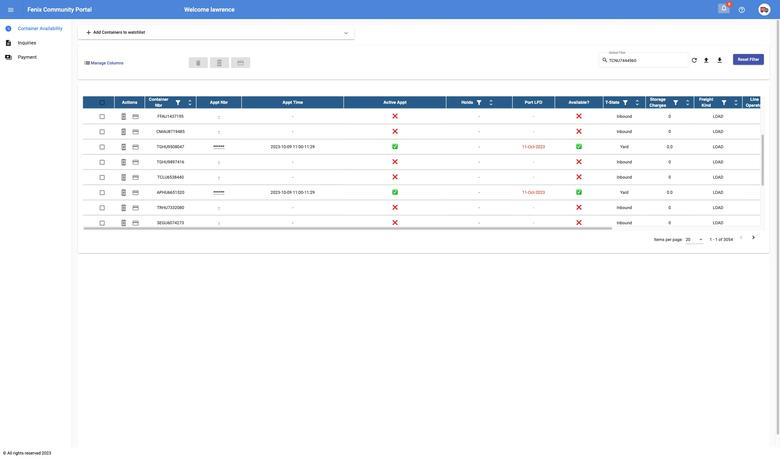 Task type: describe. For each thing, give the bounding box(es) containing it.
payment for tcnu6782520
[[132, 98, 139, 105]]

3 row from the top
[[83, 109, 780, 124]]

0 for ffau1437195
[[669, 114, 671, 119]]

5 column header from the left
[[694, 96, 742, 108]]

port lfd
[[525, 100, 542, 105]]

storage charges
[[649, 97, 666, 108]]

no color image containing description
[[5, 39, 12, 47]]

inbound for cmau8719485
[[617, 129, 632, 134]]

tghu9508047
[[157, 145, 184, 149]]

welcome lawrence
[[184, 6, 235, 13]]

****** for tghu9508047
[[213, 145, 224, 149]]

load for cmau8719485
[[713, 129, 723, 134]]

payment button for ffau1437195
[[130, 111, 142, 122]]

unfold_more for container nbr
[[186, 99, 194, 106]]

11:29 for tghu9508047
[[304, 145, 315, 149]]

unfold_more button for holds
[[485, 96, 497, 108]]

2023-10-09 11:00-11:29 for aphu6651520
[[271, 190, 315, 195]]

active appt column header
[[344, 96, 446, 108]]

line operator column header
[[742, 96, 780, 108]]

holds
[[461, 100, 473, 105]]

****** link for tghu9508047
[[213, 145, 224, 149]]

refresh
[[691, 57, 698, 64]]

0 for trhu7332080
[[669, 205, 671, 210]]

1 row from the top
[[83, 94, 780, 109]]

payment
[[18, 54, 37, 60]]

row containing filter_alt
[[83, 96, 780, 109]]

payment for trhu7332080
[[132, 205, 139, 212]]

no color image containing watch_later
[[5, 25, 12, 32]]

book_online button for trhu7332080
[[118, 202, 130, 214]]

no color image inside refresh button
[[691, 57, 698, 64]]

lawrence
[[211, 6, 235, 13]]

09 for aphu6651520
[[287, 190, 292, 195]]

© all rights reserved 2023
[[3, 451, 51, 456]]

add
[[85, 29, 92, 36]]

book_online button for aphu6651520
[[118, 187, 130, 199]]

payment button for tghu9508047
[[130, 141, 142, 153]]

unfold_more button for storage charges
[[682, 96, 694, 108]]

of
[[719, 237, 722, 242]]

navigate_next
[[750, 234, 757, 241]]

file_upload button
[[700, 54, 712, 66]]

appt for appt time
[[283, 100, 292, 105]]

payment for tghu9508047
[[132, 144, 139, 151]]

book_online button for tghu9508047
[[118, 141, 130, 153]]

add add containers to watchlist
[[85, 29, 145, 36]]

filter_alt for freight kind
[[721, 99, 728, 106]]

unfold_more for storage charges
[[684, 99, 691, 106]]

1 column header from the left
[[145, 96, 196, 108]]

payments
[[5, 54, 12, 61]]

segu6074273
[[157, 221, 184, 226]]

book_online for tcnu6782520
[[120, 98, 127, 105]]

payment for tghu9897416
[[132, 159, 139, 166]]

cell for cmau8719485
[[742, 124, 780, 139]]

navigation containing watch_later
[[0, 19, 72, 65]]

3054
[[723, 237, 733, 242]]

line operator
[[746, 97, 763, 108]]

to
[[123, 30, 127, 35]]

filter_alt button for freight kind
[[718, 96, 730, 108]]

11-oct-2023 for tghu9508047
[[522, 145, 545, 149]]

cell for aphu6651520
[[742, 185, 780, 200]]

delete image
[[195, 59, 202, 67]]

1 1 from the left
[[710, 237, 712, 242]]

available?
[[569, 100, 589, 105]]

Global Watchlist Filter field
[[609, 59, 685, 63]]

cell for segu6074273
[[742, 216, 780, 231]]

ffau1437195
[[157, 114, 184, 119]]

11- for aphu6651520
[[522, 190, 528, 195]]

©
[[3, 451, 6, 456]]

no color image containing search
[[602, 57, 609, 64]]

0 for cmau8719485
[[669, 129, 671, 134]]

filter
[[750, 57, 759, 62]]

payment button for tclu6538440
[[130, 171, 142, 183]]

page:
[[673, 237, 683, 242]]

- link for cmau8719485
[[218, 129, 220, 134]]

reset
[[738, 57, 749, 62]]

no color image containing add
[[85, 29, 92, 36]]

nbr for appt nbr
[[221, 100, 228, 105]]

load for tcnu6782520
[[713, 99, 723, 104]]

state
[[609, 100, 619, 105]]

container for availability
[[18, 26, 38, 31]]

11:00- for aphu6651520
[[293, 190, 304, 195]]

no color image inside the help_outline popup button
[[738, 6, 745, 14]]

load for tghu9508047
[[713, 145, 723, 149]]

no color image inside notifications_none popup button
[[720, 4, 728, 12]]

watchlist
[[128, 30, 145, 35]]

0 for tghu9897416
[[669, 160, 671, 165]]

book_online for tghu9508047
[[120, 144, 127, 151]]

no color image inside navigate_next button
[[750, 234, 757, 241]]

payment button for trhu7332080
[[130, 202, 142, 214]]

inbound for ffau1437195
[[617, 114, 632, 119]]

appt time
[[283, 100, 303, 105]]

2023 for aphu6651520
[[536, 190, 545, 195]]

help_outline button
[[736, 4, 748, 16]]

navigate_next button
[[748, 234, 759, 243]]

8 row from the top
[[83, 185, 780, 200]]

oct- for aphu6651520
[[528, 190, 536, 195]]

filter_alt for storage charges
[[672, 99, 679, 106]]

search
[[602, 57, 608, 63]]

items per page:
[[654, 237, 683, 242]]

rights
[[13, 451, 24, 456]]

actions
[[122, 100, 137, 105]]

no color image containing payments
[[5, 54, 12, 61]]

2023- for tghu9508047
[[271, 145, 281, 149]]

yard for aphu6651520
[[620, 190, 629, 195]]

book_online button for ffau1437195
[[118, 111, 130, 122]]

list manage columns
[[84, 59, 124, 67]]

2 1 from the left
[[715, 237, 718, 242]]

inbound for tghu9897416
[[617, 160, 632, 165]]

3 column header from the left
[[603, 96, 646, 108]]

****** for aphu6651520
[[213, 190, 224, 195]]

t-
[[605, 100, 609, 105]]

navigate_before button
[[736, 234, 747, 243]]

filter_alt button for t-state
[[619, 96, 631, 108]]

unfold_more button for container nbr
[[184, 96, 196, 108]]

list
[[84, 59, 91, 67]]

fenix
[[27, 6, 42, 13]]

cmau8719485
[[156, 129, 185, 134]]

freight
[[699, 97, 713, 102]]

delete button
[[189, 57, 208, 68]]

aphu6651520
[[157, 190, 184, 195]]

fenix community portal
[[27, 6, 92, 13]]

kind
[[702, 103, 711, 108]]

no color image containing list
[[84, 59, 91, 67]]

freight kind
[[699, 97, 713, 108]]

active
[[383, 100, 396, 105]]

10 row from the top
[[83, 216, 780, 231]]

t-state filter_alt
[[605, 99, 629, 106]]

book_online button for tcnu6782520
[[118, 95, 130, 107]]

per
[[666, 237, 672, 242]]

add
[[93, 30, 101, 35]]

containers
[[102, 30, 122, 35]]

no color image inside file_download 'button'
[[716, 57, 723, 64]]

11- for tghu9508047
[[522, 145, 528, 149]]

inquiries
[[18, 40, 36, 46]]

1 - 1 of 3054
[[710, 237, 733, 242]]

items
[[654, 237, 665, 242]]

2 vertical spatial 2023
[[42, 451, 51, 456]]

no color image inside file_upload button
[[703, 57, 710, 64]]

menu button
[[5, 4, 17, 16]]

active appt
[[383, 100, 407, 105]]

inbound for segu6074273
[[617, 221, 632, 226]]

filter_alt button for storage charges
[[670, 96, 682, 108]]

help_outline
[[738, 6, 745, 14]]

trhu7332080
[[157, 205, 184, 210]]

9 row from the top
[[83, 200, 780, 216]]

cell for ffau1437195
[[742, 109, 780, 124]]

reset filter
[[738, 57, 759, 62]]

payment button for cmau8719485
[[130, 126, 142, 138]]

appt nbr column header
[[196, 96, 242, 108]]

appt for appt nbr
[[210, 100, 219, 105]]

menu
[[7, 6, 14, 14]]

book_online button for segu6074273
[[118, 217, 130, 229]]

reset filter button
[[733, 54, 764, 65]]

load for ffau1437195
[[713, 114, 723, 119]]

tcnu6782520
[[157, 99, 184, 104]]



Task type: locate. For each thing, give the bounding box(es) containing it.
1 2023-10-09 11:00-11:29 from the top
[[271, 145, 315, 149]]

❌
[[392, 99, 398, 104], [576, 99, 582, 104], [392, 114, 398, 119], [576, 114, 582, 119], [392, 129, 398, 134], [576, 129, 582, 134], [392, 160, 398, 165], [576, 160, 582, 165], [392, 175, 398, 180], [576, 175, 582, 180], [392, 205, 398, 210], [576, 205, 582, 210], [392, 221, 398, 226], [576, 221, 582, 226]]

reserved
[[25, 451, 41, 456]]

2 unfold_more button from the left
[[485, 96, 497, 108]]

1 0.0 from the top
[[667, 145, 673, 149]]

0 horizontal spatial 1
[[710, 237, 712, 242]]

4 inbound from the top
[[617, 160, 632, 165]]

2 11:00- from the top
[[293, 190, 304, 195]]

2 2023- from the top
[[271, 190, 281, 195]]

0 vertical spatial 0.0
[[667, 145, 673, 149]]

container for nbr
[[149, 97, 168, 102]]

6 inbound from the top
[[617, 205, 632, 210]]

book_online for trhu7332080
[[120, 205, 127, 212]]

2 filter_alt from the left
[[475, 99, 483, 106]]

1 vertical spatial 2023-10-09 11:00-11:29
[[271, 190, 315, 195]]

tghu9897416
[[157, 160, 184, 165]]

no color image
[[7, 6, 14, 14], [738, 6, 745, 14], [5, 39, 12, 47], [602, 57, 609, 64], [691, 57, 698, 64], [703, 57, 710, 64], [716, 57, 723, 64], [84, 59, 91, 67], [174, 99, 182, 106], [475, 99, 483, 106], [634, 99, 641, 106], [120, 113, 127, 120], [132, 113, 139, 120], [120, 144, 127, 151], [132, 144, 139, 151], [120, 159, 127, 166], [132, 174, 139, 181], [120, 189, 127, 197], [132, 189, 139, 197], [132, 205, 139, 212]]

line
[[750, 97, 759, 102]]

1 vertical spatial 10-
[[281, 190, 287, 195]]

notifications_none
[[720, 4, 728, 12]]

2 - link from the top
[[218, 114, 220, 119]]

book_online for tghu9897416
[[120, 159, 127, 166]]

1 filter_alt button from the left
[[172, 96, 184, 108]]

0
[[669, 99, 671, 104], [669, 114, 671, 119], [669, 129, 671, 134], [669, 160, 671, 165], [669, 175, 671, 180], [669, 205, 671, 210], [669, 221, 671, 226]]

file_download button
[[714, 54, 726, 66]]

1 11:29 from the top
[[304, 145, 315, 149]]

4 0 from the top
[[669, 160, 671, 165]]

no color image containing navigate_next
[[750, 234, 757, 241]]

4 column header from the left
[[646, 96, 694, 108]]

3 load from the top
[[713, 129, 723, 134]]

3 appt from the left
[[397, 100, 407, 105]]

0 for tclu6538440
[[669, 175, 671, 180]]

nbr for container nbr
[[155, 103, 162, 108]]

1 load from the top
[[713, 99, 723, 104]]

3 cell from the top
[[742, 124, 780, 139]]

1 vertical spatial yard
[[620, 190, 629, 195]]

8 cell from the top
[[742, 200, 780, 215]]

0 vertical spatial 11-
[[522, 145, 528, 149]]

row
[[83, 94, 780, 109], [83, 96, 780, 109], [83, 109, 780, 124], [83, 124, 780, 139], [83, 139, 780, 155], [83, 155, 780, 170], [83, 170, 780, 185], [83, 185, 780, 200], [83, 200, 780, 216], [83, 216, 780, 231]]

time
[[293, 100, 303, 105]]

payment button for aphu6651520
[[130, 187, 142, 199]]

1 horizontal spatial container
[[149, 97, 168, 102]]

0 horizontal spatial appt
[[210, 100, 219, 105]]

0 vertical spatial oct-
[[528, 145, 536, 149]]

unfold_more button left freight kind
[[682, 96, 694, 108]]

description
[[5, 39, 12, 47]]

3 filter_alt from the left
[[622, 99, 629, 106]]

payment button for tghu9897416
[[130, 156, 142, 168]]

0 vertical spatial container
[[18, 26, 38, 31]]

0 vertical spatial 10-
[[281, 145, 287, 149]]

1 vertical spatial 09
[[287, 190, 292, 195]]

port
[[525, 100, 533, 105]]

cell for trhu7332080
[[742, 200, 780, 215]]

2 unfold_more from the left
[[487, 99, 495, 106]]

watch_later
[[5, 25, 12, 32]]

4 load from the top
[[713, 145, 723, 149]]

1 appt from the left
[[210, 100, 219, 105]]

1 vertical spatial ****** link
[[213, 190, 224, 195]]

cell for tghu9508047
[[742, 139, 780, 154]]

0.0 for aphu6651520
[[667, 190, 673, 195]]

book_online for aphu6651520
[[120, 189, 127, 197]]

2 2023-10-09 11:00-11:29 from the top
[[271, 190, 315, 195]]

5 0 from the top
[[669, 175, 671, 180]]

filter_alt right the storage charges
[[672, 99, 679, 106]]

1 ****** link from the top
[[213, 145, 224, 149]]

1 horizontal spatial nbr
[[221, 100, 228, 105]]

oct-
[[528, 145, 536, 149], [528, 190, 536, 195]]

7 row from the top
[[83, 170, 780, 185]]

2023-10-09 11:00-11:29
[[271, 145, 315, 149], [271, 190, 315, 195]]

7 cell from the top
[[742, 185, 780, 200]]

0 vertical spatial ****** link
[[213, 145, 224, 149]]

no color image inside the menu button
[[7, 6, 14, 14]]

unfold_more button
[[184, 96, 196, 108], [485, 96, 497, 108], [631, 96, 643, 108], [682, 96, 694, 108], [730, 96, 742, 108]]

6 cell from the top
[[742, 170, 780, 185]]

1 unfold_more button from the left
[[184, 96, 196, 108]]

file_upload
[[703, 57, 710, 64]]

1 oct- from the top
[[528, 145, 536, 149]]

2023
[[536, 145, 545, 149], [536, 190, 545, 195], [42, 451, 51, 456]]

1 vertical spatial oct-
[[528, 190, 536, 195]]

5 filter_alt from the left
[[721, 99, 728, 106]]

1 cell from the top
[[742, 94, 780, 109]]

0.0 for tghu9508047
[[667, 145, 673, 149]]

2 load from the top
[[713, 114, 723, 119]]

no color image
[[720, 4, 728, 12], [5, 25, 12, 32], [85, 29, 92, 36], [5, 54, 12, 61], [216, 59, 223, 67], [237, 59, 244, 67], [120, 98, 127, 105], [132, 98, 139, 105], [186, 99, 194, 106], [487, 99, 495, 106], [622, 99, 629, 106], [672, 99, 679, 106], [684, 99, 691, 106], [721, 99, 728, 106], [732, 99, 740, 106], [120, 129, 127, 136], [132, 129, 139, 136], [132, 159, 139, 166], [120, 174, 127, 181], [120, 205, 127, 212], [120, 220, 127, 227], [132, 220, 139, 227], [738, 234, 745, 241], [750, 234, 757, 241]]

1 vertical spatial ******
[[213, 190, 224, 195]]

1 vertical spatial 11-
[[522, 190, 528, 195]]

book_online for ffau1437195
[[120, 113, 127, 120]]

tclu6538440
[[157, 175, 184, 180]]

1 ****** from the top
[[213, 145, 224, 149]]

book_online for tclu6538440
[[120, 174, 127, 181]]

4 filter_alt button from the left
[[670, 96, 682, 108]]

0 horizontal spatial nbr
[[155, 103, 162, 108]]

5 cell from the top
[[742, 155, 780, 170]]

nbr inside column header
[[221, 100, 228, 105]]

2 0 from the top
[[669, 114, 671, 119]]

inbound for tclu6538440
[[617, 175, 632, 180]]

unfold_more button for freight kind
[[730, 96, 742, 108]]

container availability
[[18, 26, 62, 31]]

filter_alt button for container nbr
[[172, 96, 184, 108]]

5 load from the top
[[713, 160, 723, 165]]

appt time column header
[[242, 96, 344, 108]]

0 vertical spatial ******
[[213, 145, 224, 149]]

payment for ffau1437195
[[132, 113, 139, 120]]

filter_alt right holds
[[475, 99, 483, 106]]

port lfd column header
[[512, 96, 555, 108]]

20
[[686, 237, 690, 242]]

- link for tcnu6782520
[[218, 99, 220, 104]]

actions column header
[[114, 96, 145, 108]]

payment for tclu6538440
[[132, 174, 139, 181]]

- link for tghu9897416
[[218, 160, 220, 165]]

- link for trhu7332080
[[218, 205, 220, 210]]

1 11:00- from the top
[[293, 145, 304, 149]]

refresh button
[[688, 54, 700, 66]]

5 unfold_more from the left
[[732, 99, 740, 106]]

******
[[213, 145, 224, 149], [213, 190, 224, 195]]

2 ****** link from the top
[[213, 190, 224, 195]]

5 filter_alt button from the left
[[718, 96, 730, 108]]

no color image containing unfold_more
[[634, 99, 641, 106]]

2 ****** from the top
[[213, 190, 224, 195]]

cell for tcnu6782520
[[742, 94, 780, 109]]

6 row from the top
[[83, 155, 780, 170]]

container up inquiries
[[18, 26, 38, 31]]

0 vertical spatial 09
[[287, 145, 292, 149]]

no color image inside navigate_before button
[[738, 234, 745, 241]]

load for trhu7332080
[[713, 205, 723, 210]]

1 vertical spatial 2023-
[[271, 190, 281, 195]]

no color image containing navigate_before
[[738, 234, 745, 241]]

2 horizontal spatial appt
[[397, 100, 407, 105]]

- link for segu6074273
[[218, 221, 220, 226]]

all
[[7, 451, 12, 456]]

2 10- from the top
[[281, 190, 287, 195]]

2 column header from the left
[[446, 96, 512, 108]]

0 vertical spatial 2023
[[536, 145, 545, 149]]

payment for aphu6651520
[[132, 189, 139, 197]]

7 - link from the top
[[218, 221, 220, 226]]

9 cell from the top
[[742, 216, 780, 231]]

filter_alt for container nbr
[[174, 99, 182, 106]]

0 horizontal spatial container
[[18, 26, 38, 31]]

11:29 for aphu6651520
[[304, 190, 315, 195]]

file_download
[[716, 57, 723, 64]]

1 vertical spatial 2023
[[536, 190, 545, 195]]

filter_alt button for holds
[[473, 96, 485, 108]]

2 cell from the top
[[742, 109, 780, 124]]

1 vertical spatial 0.0
[[667, 190, 673, 195]]

payment button
[[231, 57, 250, 68], [130, 95, 142, 107], [130, 111, 142, 122], [130, 126, 142, 138], [130, 141, 142, 153], [130, 156, 142, 168], [130, 171, 142, 183], [130, 187, 142, 199], [130, 202, 142, 214], [130, 217, 142, 229]]

1 10- from the top
[[281, 145, 287, 149]]

1 filter_alt from the left
[[174, 99, 182, 106]]

welcome
[[184, 6, 209, 13]]

load for tclu6538440
[[713, 175, 723, 180]]

unfold_more for freight kind
[[732, 99, 740, 106]]

0 vertical spatial yard
[[620, 145, 629, 149]]

8 load from the top
[[713, 205, 723, 210]]

10-
[[281, 145, 287, 149], [281, 190, 287, 195]]

2 appt from the left
[[283, 100, 292, 105]]

6 load from the top
[[713, 175, 723, 180]]

1 inbound from the top
[[617, 99, 632, 104]]

09
[[287, 145, 292, 149], [287, 190, 292, 195]]

1 vertical spatial 11:29
[[304, 190, 315, 195]]

11-oct-2023 for aphu6651520
[[522, 190, 545, 195]]

unfold_more right t-state filter_alt
[[634, 99, 641, 106]]

3 inbound from the top
[[617, 129, 632, 134]]

6 - link from the top
[[218, 205, 220, 210]]

0 vertical spatial 11:00-
[[293, 145, 304, 149]]

operator
[[746, 103, 763, 108]]

unfold_more for holds
[[487, 99, 495, 106]]

inbound for trhu7332080
[[617, 205, 632, 210]]

11-oct-2023
[[522, 145, 545, 149], [522, 190, 545, 195]]

7 inbound from the top
[[617, 221, 632, 226]]

grid
[[83, 94, 780, 231]]

inbound for tcnu6782520
[[617, 99, 632, 104]]

1 vertical spatial 11-oct-2023
[[522, 190, 545, 195]]

container up ffau1437195
[[149, 97, 168, 102]]

0 vertical spatial 11:29
[[304, 145, 315, 149]]

1 vertical spatial container
[[149, 97, 168, 102]]

unfold_more button right t-state filter_alt
[[631, 96, 643, 108]]

3 filter_alt button from the left
[[619, 96, 631, 108]]

nbr inside container nbr
[[155, 103, 162, 108]]

cell
[[742, 94, 780, 109], [742, 109, 780, 124], [742, 124, 780, 139], [742, 139, 780, 154], [742, 155, 780, 170], [742, 170, 780, 185], [742, 185, 780, 200], [742, 200, 780, 215], [742, 216, 780, 231]]

unfold_more right holds filter_alt
[[487, 99, 495, 106]]

payment button for segu6074273
[[130, 217, 142, 229]]

2 yard from the top
[[620, 190, 629, 195]]

inbound
[[617, 99, 632, 104], [617, 114, 632, 119], [617, 129, 632, 134], [617, 160, 632, 165], [617, 175, 632, 180], [617, 205, 632, 210], [617, 221, 632, 226]]

filter_alt up ffau1437195
[[174, 99, 182, 106]]

3 - link from the top
[[218, 129, 220, 134]]

column header
[[145, 96, 196, 108], [446, 96, 512, 108], [603, 96, 646, 108], [646, 96, 694, 108], [694, 96, 742, 108]]

2 inbound from the top
[[617, 114, 632, 119]]

10- for aphu6651520
[[281, 190, 287, 195]]

container nbr
[[149, 97, 168, 108]]

1 vertical spatial 11:00-
[[293, 190, 304, 195]]

no color image containing menu
[[7, 6, 14, 14]]

unfold_more left line operator
[[732, 99, 740, 106]]

filter_alt right the state
[[622, 99, 629, 106]]

load
[[713, 99, 723, 104], [713, 114, 723, 119], [713, 129, 723, 134], [713, 145, 723, 149], [713, 160, 723, 165], [713, 175, 723, 180], [713, 190, 723, 195], [713, 205, 723, 210], [713, 221, 723, 226]]

no color image containing file_upload
[[703, 57, 710, 64]]

holds filter_alt
[[461, 99, 483, 106]]

cell for tghu9897416
[[742, 155, 780, 170]]

load for aphu6651520
[[713, 190, 723, 195]]

oct- for tghu9508047
[[528, 145, 536, 149]]

charges
[[649, 103, 666, 108]]

2 filter_alt button from the left
[[473, 96, 485, 108]]

11:00- for tghu9508047
[[293, 145, 304, 149]]

1 yard from the top
[[620, 145, 629, 149]]

3 unfold_more button from the left
[[631, 96, 643, 108]]

unfold_more for t-state
[[634, 99, 641, 106]]

filter_alt
[[174, 99, 182, 106], [475, 99, 483, 106], [622, 99, 629, 106], [672, 99, 679, 106], [721, 99, 728, 106]]

filter_alt right freight kind
[[721, 99, 728, 106]]

1 11-oct-2023 from the top
[[522, 145, 545, 149]]

book_online button
[[210, 57, 229, 68], [118, 95, 130, 107], [118, 111, 130, 122], [118, 126, 130, 138], [118, 141, 130, 153], [118, 156, 130, 168], [118, 171, 130, 183], [118, 187, 130, 199], [118, 202, 130, 214], [118, 217, 130, 229]]

unfold_more button right holds filter_alt
[[485, 96, 497, 108]]

no color image containing file_download
[[716, 57, 723, 64]]

book_online button for tclu6538440
[[118, 171, 130, 183]]

0 vertical spatial 2023-
[[271, 145, 281, 149]]

11-
[[522, 145, 528, 149], [522, 190, 528, 195]]

4 filter_alt from the left
[[672, 99, 679, 106]]

no color image containing notifications_none
[[720, 4, 728, 12]]

filter_alt button
[[172, 96, 184, 108], [473, 96, 485, 108], [619, 96, 631, 108], [670, 96, 682, 108], [718, 96, 730, 108]]

unfold_more button left "appt nbr" on the top left of the page
[[184, 96, 196, 108]]

4 unfold_more from the left
[[684, 99, 691, 106]]

no color image containing help_outline
[[738, 6, 745, 14]]

delete
[[195, 59, 202, 67]]

nbr
[[221, 100, 228, 105], [155, 103, 162, 108]]

10- for tghu9508047
[[281, 145, 287, 149]]

2 09 from the top
[[287, 190, 292, 195]]

navigate_before
[[738, 234, 745, 241]]

4 row from the top
[[83, 124, 780, 139]]

4 cell from the top
[[742, 139, 780, 154]]

0 for tcnu6782520
[[669, 99, 671, 104]]

available? column header
[[555, 96, 603, 108]]

payment for cmau8719485
[[132, 129, 139, 136]]

0 vertical spatial 11-oct-2023
[[522, 145, 545, 149]]

columns
[[107, 61, 124, 65]]

load for tghu9897416
[[713, 160, 723, 165]]

community
[[43, 6, 74, 13]]

1 0 from the top
[[669, 99, 671, 104]]

5 - link from the top
[[218, 175, 220, 180]]

appt nbr
[[210, 100, 228, 105]]

2 0.0 from the top
[[667, 190, 673, 195]]

4 - link from the top
[[218, 160, 220, 165]]

yard for tghu9508047
[[620, 145, 629, 149]]

availability
[[40, 26, 62, 31]]

5 inbound from the top
[[617, 175, 632, 180]]

✅
[[392, 145, 398, 149], [576, 145, 582, 149], [392, 190, 398, 195], [576, 190, 582, 195]]

1
[[710, 237, 712, 242], [715, 237, 718, 242]]

portal
[[75, 6, 92, 13]]

-
[[218, 99, 220, 104], [292, 99, 293, 104], [479, 99, 480, 104], [533, 99, 534, 104], [218, 114, 220, 119], [292, 114, 293, 119], [479, 114, 480, 119], [533, 114, 534, 119], [218, 129, 220, 134], [292, 129, 293, 134], [479, 129, 480, 134], [533, 129, 534, 134], [479, 145, 480, 149], [218, 160, 220, 165], [292, 160, 293, 165], [479, 160, 480, 165], [533, 160, 534, 165], [218, 175, 220, 180], [292, 175, 293, 180], [479, 175, 480, 180], [533, 175, 534, 180], [479, 190, 480, 195], [218, 205, 220, 210], [292, 205, 293, 210], [479, 205, 480, 210], [533, 205, 534, 210], [218, 221, 220, 226], [292, 221, 293, 226], [479, 221, 480, 226], [533, 221, 534, 226], [713, 237, 714, 242]]

navigation
[[0, 19, 72, 65]]

1 09 from the top
[[287, 145, 292, 149]]

manage
[[91, 61, 106, 65]]

unfold_more button left line operator
[[730, 96, 742, 108]]

0 for segu6074273
[[669, 221, 671, 226]]

4 unfold_more button from the left
[[682, 96, 694, 108]]

09 for tghu9508047
[[287, 145, 292, 149]]

- link
[[218, 99, 220, 104], [218, 114, 220, 119], [218, 129, 220, 134], [218, 160, 220, 165], [218, 175, 220, 180], [218, 205, 220, 210], [218, 221, 220, 226]]

lfd
[[534, 100, 542, 105]]

7 0 from the top
[[669, 221, 671, 226]]

6 0 from the top
[[669, 205, 671, 210]]

2023- for aphu6651520
[[271, 190, 281, 195]]

****** link for aphu6651520
[[213, 190, 224, 195]]

payment button for tcnu6782520
[[130, 95, 142, 107]]

yard
[[620, 145, 629, 149], [620, 190, 629, 195]]

unfold_more left freight kind
[[684, 99, 691, 106]]

payment
[[237, 59, 244, 67], [132, 98, 139, 105], [132, 113, 139, 120], [132, 129, 139, 136], [132, 144, 139, 151], [132, 159, 139, 166], [132, 174, 139, 181], [132, 189, 139, 197], [132, 205, 139, 212], [132, 220, 139, 227]]

2 oct- from the top
[[528, 190, 536, 195]]

payment for segu6074273
[[132, 220, 139, 227]]

container inside column header
[[149, 97, 168, 102]]

storage
[[650, 97, 666, 102]]

book_online button for tghu9897416
[[118, 156, 130, 168]]

unfold_more
[[186, 99, 194, 106], [487, 99, 495, 106], [634, 99, 641, 106], [684, 99, 691, 106], [732, 99, 740, 106]]

notifications_none button
[[718, 4, 730, 13]]

1 horizontal spatial appt
[[283, 100, 292, 105]]

grid containing book_online
[[83, 94, 780, 231]]

2023 for tghu9508047
[[536, 145, 545, 149]]

load for segu6074273
[[713, 221, 723, 226]]

2 row from the top
[[83, 96, 780, 109]]

9 load from the top
[[713, 221, 723, 226]]

1 11- from the top
[[522, 145, 528, 149]]

cell for tclu6538440
[[742, 170, 780, 185]]

2023-10-09 11:00-11:29 for tghu9508047
[[271, 145, 315, 149]]

1 unfold_more from the left
[[186, 99, 194, 106]]

1 horizontal spatial 1
[[715, 237, 718, 242]]

3 0 from the top
[[669, 129, 671, 134]]

book_online for segu6074273
[[120, 220, 127, 227]]

0 vertical spatial 2023-10-09 11:00-11:29
[[271, 145, 315, 149]]

no color image containing refresh
[[691, 57, 698, 64]]

1 - link from the top
[[218, 99, 220, 104]]

11:29
[[304, 145, 315, 149], [304, 190, 315, 195]]

unfold_more button for t-state
[[631, 96, 643, 108]]

unfold_more right tcnu6782520
[[186, 99, 194, 106]]

5 row from the top
[[83, 139, 780, 155]]

2 11:29 from the top
[[304, 190, 315, 195]]

2 11- from the top
[[522, 190, 528, 195]]

5 unfold_more button from the left
[[730, 96, 742, 108]]



Task type: vqa. For each thing, say whether or not it's contained in the screenshot.


